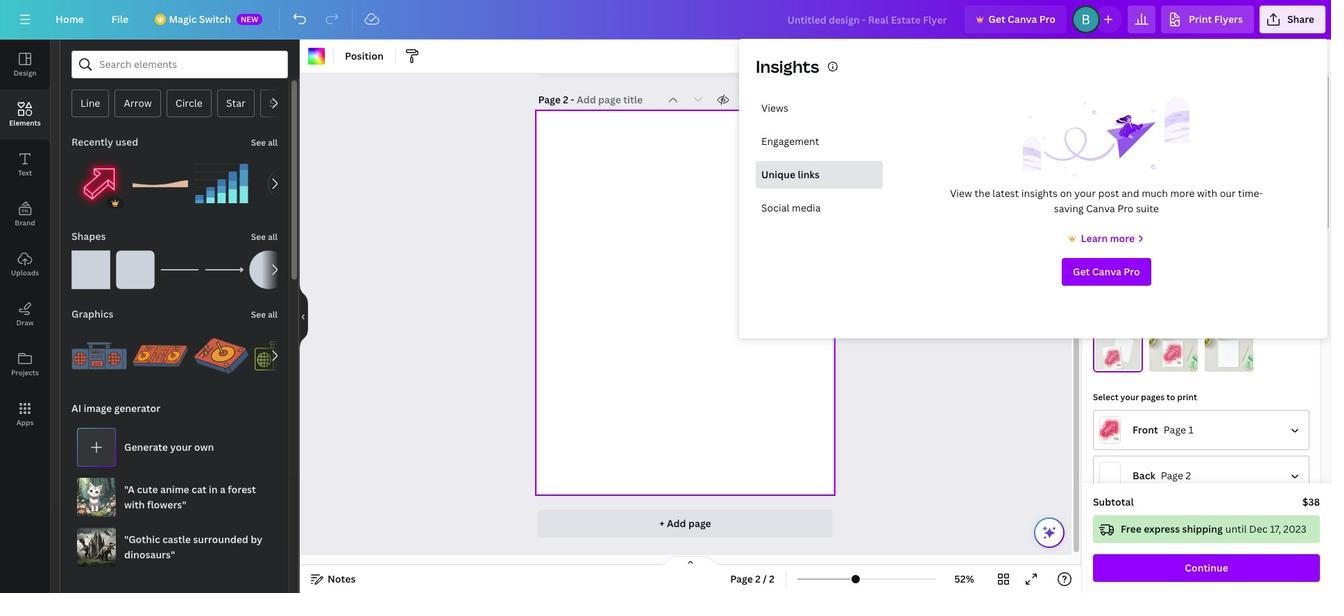 Task type: describe. For each thing, give the bounding box(es) containing it.
see all for graphics
[[251, 309, 278, 321]]

switch
[[199, 13, 231, 26]]

dinosaurs"
[[124, 549, 175, 562]]

boombox image
[[72, 328, 127, 384]]

abstract border image
[[133, 156, 188, 212]]

and
[[1122, 187, 1140, 200]]

Page title text field
[[577, 93, 645, 107]]

notes button
[[306, 569, 361, 591]]

1 horizontal spatial information,
[[1168, 367, 1172, 367]]

a
[[220, 483, 226, 497]]

circle
[[176, 97, 203, 110]]

view the latest insights on your post and much more with our time- saving canva pro suite
[[951, 187, 1264, 215]]

-
[[571, 93, 575, 106]]

text button
[[0, 140, 50, 190]]

page left 1
[[1164, 423, 1187, 436]]

0 horizontal spatial mic
[[1114, 354, 1116, 355]]

pages
[[1142, 391, 1165, 403]]

learn more button
[[1066, 231, 1148, 247]]

file button
[[101, 6, 140, 33]]

subtotal
[[1094, 496, 1135, 509]]

0 horizontal spatial strings-
[[1107, 368, 1109, 369]]

0 horizontal spatial 2201
[[1121, 369, 1122, 369]]

home link
[[44, 6, 95, 33]]

own
[[194, 441, 214, 454]]

1 horizontal spatial bar
[[1171, 362, 1174, 363]]

square image
[[72, 251, 110, 290]]

star
[[226, 97, 246, 110]]

social media button
[[756, 194, 883, 222]]

2 vertical spatial pro
[[1125, 265, 1141, 278]]

front
[[1133, 423, 1159, 436]]

pro inside main menu bar
[[1040, 13, 1056, 26]]

page 2 -
[[538, 93, 577, 106]]

"gothic castle surrounded by dinosaurs"
[[124, 533, 263, 562]]

elements
[[9, 118, 41, 128]]

flyers
[[1215, 13, 1244, 26]]

side panel tab list
[[0, 40, 50, 440]]

brand
[[15, 218, 35, 228]]

print flyers button
[[1162, 6, 1255, 33]]

1 horizontal spatial 474
[[1166, 363, 1167, 364]]

get inside main menu bar
[[989, 13, 1006, 26]]

+ add page
[[660, 517, 712, 531]]

cute
[[137, 483, 158, 497]]

1 horizontal spatial bar.co
[[1168, 365, 1169, 366]]

star button
[[217, 90, 255, 117]]

your left the pages
[[1121, 391, 1140, 403]]

forest
[[228, 483, 256, 497]]

see for shapes
[[251, 231, 266, 243]]

print flyers
[[1190, 13, 1244, 26]]

17,
[[1271, 523, 1282, 536]]

social
[[762, 201, 790, 215]]

views
[[762, 101, 789, 115]]

1 horizontal spatial get
[[1074, 265, 1091, 278]]

1 horizontal spatial aug
[[1169, 356, 1171, 357]]

0 vertical spatial contact
[[1172, 367, 1175, 367]]

flowers"
[[147, 499, 187, 512]]

insights
[[756, 55, 820, 78]]

1 horizontal spatial get canva pro
[[1074, 265, 1141, 278]]

2 left -
[[563, 93, 569, 106]]

page
[[689, 517, 712, 531]]

magic switch
[[169, 13, 231, 26]]

front page 1
[[1133, 423, 1194, 436]]

"gothic
[[124, 533, 160, 547]]

position button
[[340, 45, 389, 67]]

0 vertical spatial strings
[[1166, 362, 1171, 363]]

see all button for recently used
[[250, 128, 279, 156]]

0 vertical spatial marty
[[1175, 367, 1177, 367]]

recently
[[72, 135, 113, 149]]

Search elements search field
[[99, 51, 260, 78]]

canva inside view the latest insights on your post and much more with our time- saving canva pro suite
[[1087, 202, 1116, 215]]

image
[[84, 402, 112, 415]]

1 vertical spatial 382
[[1120, 369, 1120, 369]]

0 horizontal spatial 8pm
[[1110, 362, 1111, 362]]

shapes button
[[70, 223, 107, 251]]

castle
[[163, 533, 191, 547]]

ai image generator
[[72, 402, 161, 415]]

time-
[[1239, 187, 1264, 200]]

see all button for shapes
[[250, 223, 279, 251]]

select your pages to print element
[[1094, 410, 1310, 496]]

page left -
[[538, 93, 561, 106]]

learn more
[[1082, 232, 1136, 245]]

2023
[[1284, 523, 1307, 536]]

all for recently used
[[268, 137, 278, 149]]

1 horizontal spatial mi 49258
[[1169, 364, 1172, 365]]

get canva pro button inside main menu bar
[[966, 6, 1067, 33]]

learn
[[1082, 232, 1109, 245]]

2 inside select your pages to print element
[[1186, 469, 1192, 482]]

1 vertical spatial get canva pro button
[[1063, 258, 1152, 286]]

0 vertical spatial washington
[[1167, 363, 1170, 364]]

all for graphics
[[268, 309, 278, 321]]

much
[[1142, 187, 1169, 200]]

main menu bar
[[0, 0, 1332, 40]]

"a
[[124, 483, 135, 497]]

free express shipping until dec 17, 2023
[[1122, 523, 1307, 536]]

with inside view the latest insights on your post and much more with our time- saving canva pro suite
[[1198, 187, 1218, 200]]

graphics button
[[70, 301, 115, 328]]

uploads button
[[0, 240, 50, 290]]

0 vertical spatial mosherville,
[[1166, 364, 1169, 365]]

hide image
[[299, 283, 308, 350]]

text
[[18, 168, 32, 178]]

notes
[[328, 573, 356, 586]]

engagement button
[[756, 128, 883, 156]]

0 horizontal spatial for more information, contact marty at (281) 382 2201 strings bar 474 washington street mosherville, mi 49258 strings-bar.co aug 31 8pm
[[1107, 360, 1122, 371]]

doorstep.
[[1194, 106, 1275, 129]]

canva assistant image
[[1042, 525, 1058, 542]]

design button
[[0, 40, 50, 90]]

white circle shape image
[[249, 251, 288, 290]]

rounded square image
[[116, 251, 155, 290]]

social media
[[762, 201, 821, 215]]

to for your
[[1129, 106, 1148, 129]]

more inside button
[[1111, 232, 1136, 245]]

dec
[[1250, 523, 1268, 536]]

your left own
[[170, 441, 192, 454]]

1 vertical spatial marty
[[1116, 369, 1117, 370]]

1 vertical spatial bar.co
[[1109, 368, 1111, 369]]

1 horizontal spatial for
[[1166, 367, 1167, 367]]

arrow button
[[115, 90, 161, 117]]

view
[[951, 187, 973, 200]]

1 horizontal spatial 8pm
[[1169, 358, 1171, 358]]

add
[[667, 517, 687, 531]]

graphics
[[72, 308, 114, 321]]

show pages image
[[658, 556, 724, 567]]

arrow
[[124, 97, 152, 110]]

0 horizontal spatial 31
[[1110, 361, 1111, 362]]

0 vertical spatial mic
[[1175, 350, 1177, 351]]

elements button
[[0, 90, 50, 140]]

insights
[[1022, 187, 1058, 200]]

generate your own
[[124, 441, 214, 454]]

latest
[[993, 187, 1020, 200]]

1 vertical spatial washington
[[1108, 367, 1111, 368]]

shipping
[[1183, 523, 1224, 536]]

by
[[251, 533, 263, 547]]

+
[[660, 517, 665, 531]]

2 add this line to the canvas image from the left
[[205, 251, 244, 290]]



Task type: locate. For each thing, give the bounding box(es) containing it.
with left our
[[1198, 187, 1218, 200]]

0 horizontal spatial mosherville,
[[1107, 368, 1110, 368]]

1 add this line to the canvas image from the left
[[160, 251, 199, 290]]

0 horizontal spatial for
[[1108, 370, 1108, 371]]

0 vertical spatial see
[[251, 137, 266, 149]]

at up select
[[1117, 369, 1118, 370]]

street up select your pages to print
[[1170, 363, 1172, 364]]

see down star button
[[251, 137, 266, 149]]

line button
[[72, 90, 109, 117]]

0 vertical spatial for
[[1166, 367, 1167, 367]]

474
[[1166, 363, 1167, 364], [1107, 367, 1108, 368]]

see all left hide image
[[251, 309, 278, 321]]

to inside quality flyers delivered to your doorstep. 8.5 x 11in • portrait
[[1129, 106, 1148, 129]]

1 horizontal spatial night
[[1175, 351, 1178, 352]]

bar.co up select your pages to print
[[1168, 365, 1169, 366]]

recently used button
[[70, 128, 140, 156]]

382 up print
[[1179, 367, 1181, 367]]

1 vertical spatial bar
[[1112, 365, 1114, 366]]

your
[[1151, 106, 1190, 129], [1075, 187, 1097, 200], [1121, 391, 1140, 403], [170, 441, 192, 454]]

unique links button
[[756, 161, 883, 189]]

street up select
[[1111, 367, 1113, 367]]

open mic night up print
[[1175, 349, 1178, 352]]

strings up select your pages to print
[[1166, 362, 1171, 363]]

group
[[72, 148, 127, 212], [194, 148, 250, 212], [133, 156, 188, 212], [72, 242, 110, 290], [116, 242, 155, 290], [249, 251, 288, 290], [72, 320, 127, 384], [194, 320, 249, 384], [133, 328, 188, 384], [255, 328, 310, 384]]

382 up select your pages to print
[[1120, 369, 1120, 369]]

0 horizontal spatial open mic night
[[1114, 353, 1117, 356]]

marty
[[1175, 367, 1177, 367], [1116, 369, 1117, 370]]

11in
[[1182, 135, 1201, 149]]

see left hide image
[[251, 309, 266, 321]]

to for print
[[1167, 391, 1176, 403]]

1 horizontal spatial 31
[[1170, 357, 1171, 358]]

0 vertical spatial 8pm
[[1169, 358, 1171, 358]]

2 see from the top
[[251, 231, 266, 243]]

canva
[[1008, 13, 1038, 26], [1087, 202, 1116, 215], [1093, 265, 1122, 278]]

52% button
[[942, 569, 988, 591]]

1 vertical spatial canva
[[1087, 202, 1116, 215]]

mi 49258 up select your pages to print
[[1169, 364, 1172, 365]]

free
[[1122, 523, 1142, 536]]

1 vertical spatial all
[[268, 231, 278, 243]]

all up white circle shape image
[[268, 231, 278, 243]]

•
[[1204, 135, 1207, 149]]

post
[[1099, 187, 1120, 200]]

1 vertical spatial mosherville,
[[1107, 368, 1110, 368]]

strings-
[[1166, 365, 1168, 366], [1107, 368, 1109, 369]]

see all up white circle shape image
[[251, 231, 278, 243]]

all left hide image
[[268, 309, 278, 321]]

/
[[763, 573, 767, 586]]

31 up select your pages to print
[[1170, 357, 1171, 358]]

3 all from the top
[[268, 309, 278, 321]]

0 vertical spatial get
[[989, 13, 1006, 26]]

for up select
[[1108, 370, 1108, 371]]

recently used
[[72, 135, 138, 149]]

at up select your pages to print
[[1177, 367, 1178, 367]]

position
[[345, 49, 384, 63]]

1 horizontal spatial mosherville,
[[1166, 364, 1169, 365]]

1 see from the top
[[251, 137, 266, 149]]

all down square button
[[268, 137, 278, 149]]

marty up select your pages to print
[[1175, 367, 1177, 367]]

1 vertical spatial get
[[1074, 265, 1091, 278]]

1
[[1189, 423, 1194, 436]]

to left print
[[1167, 391, 1176, 403]]

mosherville, up select your pages to print
[[1166, 364, 1169, 365]]

0 vertical spatial see all button
[[250, 128, 279, 156]]

1 vertical spatial strings
[[1107, 365, 1112, 367]]

aug up select your pages to print
[[1169, 356, 1171, 357]]

delivered
[[1221, 84, 1300, 107]]

1 see all button from the top
[[250, 128, 279, 156]]

single turntable image
[[194, 328, 249, 384]]

see up white circle shape image
[[251, 231, 266, 243]]

+ add page button
[[538, 510, 833, 538]]

0 vertical spatial get canva pro button
[[966, 6, 1067, 33]]

1 vertical spatial at
[[1117, 369, 1118, 370]]

2 vertical spatial canva
[[1093, 265, 1122, 278]]

1 vertical spatial 2201
[[1121, 369, 1122, 369]]

get canva pro button
[[966, 6, 1067, 33], [1063, 258, 1152, 286]]

0 vertical spatial with
[[1198, 187, 1218, 200]]

(281) up print
[[1178, 367, 1179, 367]]

night inside open mic night
[[1114, 355, 1117, 356]]

contact up select your pages to print
[[1172, 367, 1175, 367]]

0 horizontal spatial washington
[[1108, 367, 1111, 368]]

8pm up select your pages to print
[[1169, 358, 1171, 358]]

anime
[[160, 483, 189, 497]]

views button
[[756, 94, 883, 122]]

mosherville, up select
[[1107, 368, 1110, 368]]

0 vertical spatial mi 49258
[[1169, 364, 1172, 365]]

your inside quality flyers delivered to your doorstep. 8.5 x 11in • portrait
[[1151, 106, 1190, 129]]

print
[[1190, 13, 1213, 26]]

with
[[1198, 187, 1218, 200], [124, 499, 145, 512]]

page
[[538, 93, 561, 106], [1164, 423, 1187, 436], [1162, 469, 1184, 482], [731, 573, 753, 586]]

information, up select
[[1110, 370, 1113, 370]]

page left /
[[731, 573, 753, 586]]

1 vertical spatial open
[[1114, 353, 1117, 354]]

see all down square button
[[251, 137, 278, 149]]

night
[[1175, 351, 1178, 352], [1114, 355, 1117, 356]]

1 vertical spatial information,
[[1110, 370, 1113, 370]]

more right 'learn'
[[1111, 232, 1136, 245]]

0 vertical spatial 382
[[1179, 367, 1181, 367]]

(281)
[[1178, 367, 1179, 367], [1118, 369, 1119, 369]]

2 vertical spatial all
[[268, 309, 278, 321]]

0 vertical spatial 31
[[1170, 357, 1171, 358]]

aug
[[1169, 356, 1171, 357], [1110, 360, 1111, 361]]

neon red 3d isometric right arrow image
[[72, 156, 127, 212]]

more up select your pages to print
[[1167, 367, 1168, 367]]

our
[[1221, 187, 1237, 200]]

contact up select
[[1113, 369, 1116, 370]]

more
[[1171, 187, 1196, 200], [1111, 232, 1136, 245], [1167, 367, 1168, 367], [1109, 370, 1110, 371]]

2 see all from the top
[[251, 231, 278, 243]]

0 horizontal spatial get canva pro
[[989, 13, 1056, 26]]

projects
[[11, 368, 39, 378]]

more inside view the latest insights on your post and much more with our time- saving canva pro suite
[[1171, 187, 1196, 200]]

open up select
[[1114, 353, 1117, 354]]

draw
[[16, 318, 34, 328]]

0 vertical spatial canva
[[1008, 13, 1038, 26]]

ai
[[72, 402, 81, 415]]

display preview 3 of the design image
[[1219, 341, 1240, 368]]

1 horizontal spatial street
[[1170, 363, 1172, 364]]

see all for shapes
[[251, 231, 278, 243]]

page right 'back'
[[1162, 469, 1184, 482]]

page inside button
[[731, 573, 753, 586]]

1 horizontal spatial strings-
[[1166, 365, 1168, 366]]

quality
[[1105, 84, 1165, 107]]

$38
[[1303, 496, 1321, 509]]

1 horizontal spatial open mic night
[[1175, 349, 1178, 352]]

2 see all button from the top
[[250, 223, 279, 251]]

474 up select your pages to print
[[1166, 363, 1167, 364]]

1 horizontal spatial open
[[1175, 349, 1178, 350]]

1 vertical spatial street
[[1111, 367, 1113, 367]]

1 vertical spatial pro
[[1118, 202, 1134, 215]]

flyers
[[1169, 84, 1218, 107]]

all for shapes
[[268, 231, 278, 243]]

add this line to the canvas image left white circle shape image
[[205, 251, 244, 290]]

links
[[798, 168, 820, 181]]

#ffffff image
[[308, 48, 325, 65]]

bar up select
[[1112, 365, 1114, 366]]

see all button for graphics
[[250, 301, 279, 328]]

open up print
[[1175, 349, 1178, 350]]

select
[[1094, 391, 1119, 403]]

1 vertical spatial for
[[1108, 370, 1108, 371]]

saving
[[1055, 202, 1084, 215]]

0 vertical spatial 474
[[1166, 363, 1167, 364]]

cat
[[192, 483, 207, 497]]

1 horizontal spatial at
[[1177, 367, 1178, 367]]

bar up select your pages to print
[[1171, 362, 1174, 363]]

8pm up select
[[1110, 362, 1111, 362]]

your inside view the latest insights on your post and much more with our time- saving canva pro suite
[[1075, 187, 1097, 200]]

apps
[[16, 418, 34, 428]]

for more information, contact marty at (281) 382 2201 strings bar 474 washington street mosherville, mi 49258 strings-bar.co aug 31 8pm up print
[[1166, 356, 1182, 367]]

aug up select
[[1110, 360, 1111, 361]]

draw button
[[0, 290, 50, 340]]

2 right 'back'
[[1186, 469, 1192, 482]]

surrounded
[[193, 533, 249, 547]]

strings- up select
[[1107, 368, 1109, 369]]

canva inside main menu bar
[[1008, 13, 1038, 26]]

open mic night
[[1175, 349, 1178, 352], [1114, 353, 1117, 356]]

1 vertical spatial 31
[[1110, 361, 1111, 362]]

all
[[268, 137, 278, 149], [268, 231, 278, 243], [268, 309, 278, 321]]

3 see from the top
[[251, 309, 266, 321]]

0 vertical spatial aug
[[1169, 356, 1171, 357]]

marty up select
[[1116, 369, 1117, 370]]

more right much
[[1171, 187, 1196, 200]]

0 horizontal spatial information,
[[1110, 370, 1113, 370]]

see for recently used
[[251, 137, 266, 149]]

at
[[1177, 367, 1178, 367], [1117, 369, 1118, 370]]

1 vertical spatial 8pm
[[1110, 362, 1111, 362]]

0 horizontal spatial night
[[1114, 355, 1117, 356]]

to left flyers
[[1129, 106, 1148, 129]]

0 vertical spatial (281)
[[1178, 367, 1179, 367]]

1 horizontal spatial contact
[[1172, 367, 1175, 367]]

suite
[[1137, 202, 1160, 215]]

0 horizontal spatial add this line to the canvas image
[[160, 251, 199, 290]]

0 horizontal spatial aug
[[1110, 360, 1111, 361]]

2 right /
[[770, 573, 775, 586]]

shapes
[[72, 230, 106, 243]]

continue
[[1186, 562, 1229, 575]]

1 vertical spatial 474
[[1107, 367, 1108, 368]]

bar.co up select
[[1109, 368, 1111, 369]]

1 horizontal spatial washington
[[1167, 363, 1170, 364]]

1 horizontal spatial 382
[[1179, 367, 1181, 367]]

1 see all from the top
[[251, 137, 278, 149]]

1 horizontal spatial for more information, contact marty at (281) 382 2201 strings bar 474 washington street mosherville, mi 49258 strings-bar.co aug 31 8pm
[[1166, 356, 1182, 367]]

1 horizontal spatial marty
[[1175, 367, 1177, 367]]

generate
[[124, 441, 168, 454]]

information, up select your pages to print
[[1168, 367, 1172, 367]]

1 vertical spatial contact
[[1113, 369, 1116, 370]]

(281) up select
[[1118, 369, 1119, 369]]

continue button
[[1094, 555, 1321, 583]]

0 vertical spatial 2201
[[1181, 367, 1182, 367]]

boombox icon image
[[255, 328, 310, 384]]

0 vertical spatial information,
[[1168, 367, 1172, 367]]

0 vertical spatial get canva pro
[[989, 13, 1056, 26]]

unique links
[[762, 168, 820, 181]]

see all
[[251, 137, 278, 149], [251, 231, 278, 243], [251, 309, 278, 321]]

with inside "a cute anime cat in a forest with flowers"
[[124, 499, 145, 512]]

31
[[1170, 357, 1171, 358], [1110, 361, 1111, 362]]

Design title text field
[[777, 6, 960, 33]]

8pm
[[1169, 358, 1171, 358], [1110, 362, 1111, 362]]

0 horizontal spatial marty
[[1116, 369, 1117, 370]]

2 all from the top
[[268, 231, 278, 243]]

mic up select
[[1114, 354, 1116, 355]]

get canva pro inside main menu bar
[[989, 13, 1056, 26]]

0 horizontal spatial mi 49258
[[1110, 367, 1113, 368]]

"a cute anime cat in a forest with flowers"
[[124, 483, 256, 512]]

2 left /
[[756, 573, 761, 586]]

add this line to the canvas image right the rounded square image at the left top of the page
[[160, 251, 199, 290]]

more up select
[[1109, 370, 1110, 371]]

2 vertical spatial see
[[251, 309, 266, 321]]

the
[[975, 187, 991, 200]]

1 horizontal spatial strings
[[1166, 362, 1171, 363]]

0 horizontal spatial street
[[1111, 367, 1113, 367]]

2201 up print
[[1181, 367, 1182, 367]]

0 horizontal spatial bar
[[1112, 365, 1114, 366]]

square button
[[260, 90, 311, 117]]

1 all from the top
[[268, 137, 278, 149]]

1 horizontal spatial mic
[[1175, 350, 1177, 351]]

strings up select
[[1107, 365, 1112, 367]]

0 vertical spatial see all
[[251, 137, 278, 149]]

474 up select
[[1107, 367, 1108, 368]]

1 vertical spatial mic
[[1114, 354, 1116, 355]]

strings- up select your pages to print
[[1166, 365, 1168, 366]]

for up select your pages to print
[[1166, 367, 1167, 367]]

2201 up select your pages to print
[[1121, 369, 1122, 369]]

mic left display preview 3 of the design 'icon' on the right bottom of the page
[[1175, 350, 1177, 351]]

0 horizontal spatial open
[[1114, 353, 1117, 354]]

0 vertical spatial open mic night
[[1175, 349, 1178, 352]]

1 horizontal spatial 2201
[[1181, 367, 1182, 367]]

0 vertical spatial bar.co
[[1168, 365, 1169, 366]]

add this line to the canvas image
[[160, 251, 199, 290], [205, 251, 244, 290]]

see all button
[[250, 128, 279, 156], [250, 223, 279, 251], [250, 301, 279, 328]]

0 horizontal spatial 474
[[1107, 367, 1108, 368]]

uploads
[[11, 268, 39, 278]]

0 horizontal spatial (281)
[[1118, 369, 1119, 369]]

0 horizontal spatial bar.co
[[1109, 368, 1111, 369]]

3 see all from the top
[[251, 309, 278, 321]]

select your pages to print
[[1094, 391, 1198, 403]]

0 vertical spatial strings-
[[1166, 365, 1168, 366]]

double turntable image
[[133, 328, 188, 384]]

0 horizontal spatial with
[[124, 499, 145, 512]]

page 2 / 2 button
[[725, 569, 781, 591]]

open mic night up select
[[1114, 353, 1117, 356]]

your up 8.5
[[1151, 106, 1190, 129]]

52%
[[955, 573, 975, 586]]

2 vertical spatial see all button
[[250, 301, 279, 328]]

see all for recently used
[[251, 137, 278, 149]]

your right the on
[[1075, 187, 1097, 200]]

0 vertical spatial open
[[1175, 349, 1178, 350]]

1 horizontal spatial (281)
[[1178, 367, 1179, 367]]

generator
[[114, 402, 161, 415]]

1 vertical spatial see
[[251, 231, 266, 243]]

projects button
[[0, 340, 50, 390]]

brand button
[[0, 190, 50, 240]]

mi 49258 up select
[[1110, 367, 1113, 368]]

8.5
[[1158, 135, 1173, 149]]

in
[[209, 483, 218, 497]]

0 vertical spatial pro
[[1040, 13, 1056, 26]]

0 horizontal spatial contact
[[1113, 369, 1116, 370]]

for more information, contact marty at (281) 382 2201 strings bar 474 washington street mosherville, mi 49258 strings-bar.co aug 31 8pm up select
[[1107, 360, 1122, 371]]

media
[[792, 201, 821, 215]]

0 horizontal spatial 382
[[1120, 369, 1120, 369]]

pro inside view the latest insights on your post and much more with our time- saving canva pro suite
[[1118, 202, 1134, 215]]

1 horizontal spatial to
[[1167, 391, 1176, 403]]

night up print
[[1175, 351, 1178, 352]]

used
[[116, 135, 138, 149]]

see for graphics
[[251, 309, 266, 321]]

with down "a
[[124, 499, 145, 512]]

on
[[1061, 187, 1073, 200]]

3 see all button from the top
[[250, 301, 279, 328]]

31 up select
[[1110, 361, 1111, 362]]

washington up select
[[1108, 367, 1111, 368]]

washington up select your pages to print
[[1167, 363, 1170, 364]]

night up select
[[1114, 355, 1117, 356]]

1 vertical spatial mi 49258
[[1110, 367, 1113, 368]]



Task type: vqa. For each thing, say whether or not it's contained in the screenshot.


